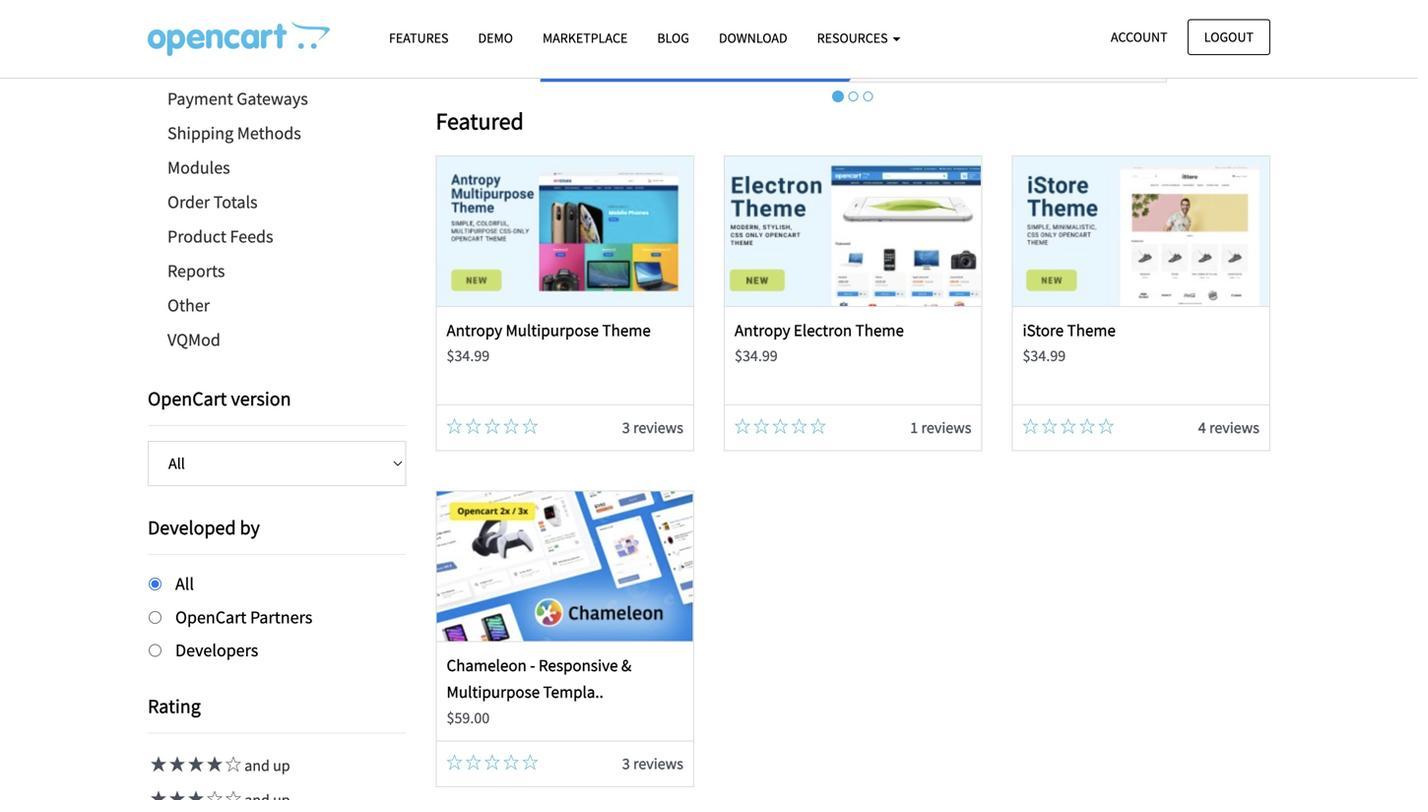 Task type: describe. For each thing, give the bounding box(es) containing it.
shipping methods
[[167, 122, 301, 144]]

up
[[273, 756, 290, 776]]

download link
[[704, 21, 802, 55]]

version
[[231, 387, 291, 411]]

themes link
[[150, 13, 406, 47]]

1
[[910, 418, 918, 438]]

marketplace link
[[528, 21, 643, 55]]

all
[[175, 573, 194, 595]]

blog
[[657, 29, 689, 47]]

antropy multipurpose theme link
[[447, 320, 651, 341]]

download
[[719, 29, 788, 47]]

modules link
[[148, 151, 406, 185]]

3 reviews for chameleon - responsive & multipurpose templa..
[[622, 754, 684, 774]]

order totals
[[167, 191, 258, 213]]

and
[[244, 756, 270, 776]]

opencart for opencart partners
[[175, 607, 247, 629]]

feeds
[[230, 226, 273, 248]]

gateways
[[237, 88, 308, 110]]

shipping methods link
[[148, 116, 406, 151]]

antropy multipurpose theme image
[[437, 156, 693, 306]]

theme for antropy multipurpose theme
[[602, 320, 651, 341]]

vqmod link
[[148, 323, 406, 358]]

languages link
[[148, 47, 406, 82]]

developed
[[148, 516, 236, 540]]

-
[[530, 655, 535, 676]]

istore theme $34.99
[[1023, 320, 1116, 366]]

0 vertical spatial star light image
[[166, 757, 185, 773]]

theme for antropy electron theme
[[856, 320, 904, 341]]

opencart version
[[148, 387, 291, 411]]

$34.99 inside "istore theme $34.99"
[[1023, 346, 1066, 366]]

&
[[621, 655, 632, 676]]

and up link
[[148, 756, 290, 776]]

$59.00
[[447, 709, 490, 728]]

1 reviews
[[910, 418, 972, 438]]

theme inside "istore theme $34.99"
[[1067, 320, 1116, 341]]

developers
[[175, 640, 258, 662]]

developed by
[[148, 516, 260, 540]]

istore
[[1023, 320, 1064, 341]]

logout
[[1204, 28, 1254, 46]]

opencart themes image
[[148, 21, 330, 56]]

featured
[[436, 106, 524, 136]]

3 for chameleon - responsive & multipurpose templa..
[[622, 754, 630, 774]]

3 reviews for antropy multipurpose theme
[[622, 418, 684, 438]]

4 reviews
[[1198, 418, 1260, 438]]

marketplace
[[543, 29, 628, 47]]

vqmod
[[167, 329, 221, 351]]

other link
[[148, 289, 406, 323]]

chameleon - responsive & multipurpose templa.. image
[[437, 492, 693, 642]]

themes
[[167, 19, 226, 41]]

3 for antropy multipurpose theme
[[622, 418, 630, 438]]

chameleon - responsive & multipurpose templa.. $59.00
[[447, 655, 632, 728]]

resources link
[[802, 21, 915, 55]]

and up
[[241, 756, 290, 776]]

$34.99 for antropy multipurpose theme
[[447, 346, 490, 366]]

payment gateways link
[[148, 82, 406, 116]]

other
[[167, 295, 210, 317]]

payment gateways
[[167, 88, 308, 110]]



Task type: vqa. For each thing, say whether or not it's contained in the screenshot.
SVG support (ocmod) image
no



Task type: locate. For each thing, give the bounding box(es) containing it.
$34.99 for antropy electron theme
[[735, 346, 778, 366]]

2 theme from the left
[[856, 320, 904, 341]]

features link
[[374, 21, 463, 55]]

2 antropy from the left
[[735, 320, 790, 341]]

2 3 reviews from the top
[[622, 754, 684, 774]]

1 vertical spatial multipurpose
[[447, 682, 540, 703]]

0 horizontal spatial theme
[[602, 320, 651, 341]]

product
[[167, 226, 226, 248]]

star light image down and up link
[[148, 791, 166, 801]]

3 theme from the left
[[1067, 320, 1116, 341]]

chameleon
[[447, 655, 527, 676]]

istore theme link
[[1023, 320, 1116, 341]]

theme
[[602, 320, 651, 341], [856, 320, 904, 341], [1067, 320, 1116, 341]]

1 vertical spatial 3 reviews
[[622, 754, 684, 774]]

2 horizontal spatial theme
[[1067, 320, 1116, 341]]

languages
[[167, 53, 247, 75]]

opencart partners
[[175, 607, 313, 629]]

reviews for istore theme
[[1209, 418, 1260, 438]]

reviews for antropy multipurpose theme
[[633, 418, 684, 438]]

1 horizontal spatial antropy
[[735, 320, 790, 341]]

star light o image
[[466, 418, 481, 434], [522, 418, 538, 434], [792, 418, 807, 434], [810, 418, 826, 434], [1042, 418, 1058, 434], [1061, 418, 1076, 434], [466, 755, 481, 771], [485, 755, 500, 771], [503, 755, 519, 771], [522, 755, 538, 771], [223, 757, 241, 773], [204, 791, 223, 801], [223, 791, 241, 801]]

0 horizontal spatial $34.99
[[447, 346, 490, 366]]

multipurpose inside chameleon - responsive & multipurpose templa.. $59.00
[[447, 682, 540, 703]]

antropy inside "antropy multipurpose theme $34.99"
[[447, 320, 502, 341]]

$34.99 down antropy multipurpose theme link
[[447, 346, 490, 366]]

theme inside "antropy multipurpose theme $34.99"
[[602, 320, 651, 341]]

antropy inside antropy electron theme $34.99
[[735, 320, 790, 341]]

$34.99 down istore
[[1023, 346, 1066, 366]]

product feeds
[[167, 226, 273, 248]]

$34.99 inside "antropy multipurpose theme $34.99"
[[447, 346, 490, 366]]

reports
[[167, 260, 225, 282]]

antropy electron theme link
[[735, 320, 904, 341]]

istore theme image
[[1013, 156, 1269, 306]]

antropy for antropy multipurpose theme
[[447, 320, 502, 341]]

1 vertical spatial opencart
[[175, 607, 247, 629]]

star light o image
[[447, 418, 462, 434], [485, 418, 500, 434], [503, 418, 519, 434], [735, 418, 751, 434], [754, 418, 769, 434], [773, 418, 788, 434], [1023, 418, 1039, 434], [1080, 418, 1095, 434], [1099, 418, 1114, 434], [447, 755, 462, 771]]

theme inside antropy electron theme $34.99
[[856, 320, 904, 341]]

account
[[1111, 28, 1168, 46]]

reviews for chameleon - responsive & multipurpose templa..
[[633, 754, 684, 774]]

star light image
[[148, 757, 166, 773], [185, 757, 204, 773], [204, 757, 223, 773], [166, 791, 185, 801], [185, 791, 204, 801]]

antropy for antropy electron theme
[[735, 320, 790, 341]]

1 horizontal spatial theme
[[856, 320, 904, 341]]

0 vertical spatial multipurpose
[[506, 320, 599, 341]]

chameleon - responsive & multipurpose templa.. link
[[447, 655, 632, 703]]

payment
[[167, 88, 233, 110]]

antropy multipurpose theme $34.99
[[447, 320, 651, 366]]

1 3 reviews from the top
[[622, 418, 684, 438]]

reviews for antropy electron theme
[[921, 418, 972, 438]]

by
[[240, 516, 260, 540]]

totals
[[214, 191, 258, 213]]

1 3 from the top
[[622, 418, 630, 438]]

opencart for opencart version
[[148, 387, 227, 411]]

1 theme from the left
[[602, 320, 651, 341]]

multipurpose
[[506, 320, 599, 341], [447, 682, 540, 703]]

$34.99 down antropy electron theme link
[[735, 346, 778, 366]]

star light image down 'rating'
[[166, 757, 185, 773]]

opencart up developers
[[175, 607, 247, 629]]

$34.99 inside antropy electron theme $34.99
[[735, 346, 778, 366]]

1 vertical spatial 3
[[622, 754, 630, 774]]

1 vertical spatial star light image
[[148, 791, 166, 801]]

0 horizontal spatial antropy
[[447, 320, 502, 341]]

antropy
[[447, 320, 502, 341], [735, 320, 790, 341]]

0 vertical spatial opencart
[[148, 387, 227, 411]]

order
[[167, 191, 210, 213]]

0 vertical spatial 3 reviews
[[622, 418, 684, 438]]

antropy electron theme $34.99
[[735, 320, 904, 366]]

resources
[[817, 29, 891, 47]]

partners
[[250, 607, 313, 629]]

reports link
[[148, 254, 406, 289]]

1 antropy from the left
[[447, 320, 502, 341]]

responsive
[[539, 655, 618, 676]]

$34.99
[[447, 346, 490, 366], [735, 346, 778, 366], [1023, 346, 1066, 366]]

order totals link
[[148, 185, 406, 220]]

3 $34.99 from the left
[[1023, 346, 1066, 366]]

account link
[[1094, 19, 1184, 55]]

0 vertical spatial 3
[[622, 418, 630, 438]]

electron
[[794, 320, 852, 341]]

star light o image inside and up link
[[223, 757, 241, 773]]

star light image
[[166, 757, 185, 773], [148, 791, 166, 801]]

3 reviews
[[622, 418, 684, 438], [622, 754, 684, 774]]

3
[[622, 418, 630, 438], [622, 754, 630, 774]]

1 horizontal spatial $34.99
[[735, 346, 778, 366]]

4
[[1198, 418, 1206, 438]]

2 3 from the top
[[622, 754, 630, 774]]

product feeds link
[[148, 220, 406, 254]]

demo
[[478, 29, 513, 47]]

features
[[389, 29, 449, 47]]

shipping
[[167, 122, 234, 144]]

multipurpose inside "antropy multipurpose theme $34.99"
[[506, 320, 599, 341]]

blog link
[[643, 21, 704, 55]]

None radio
[[149, 578, 162, 591], [149, 611, 162, 624], [149, 645, 162, 658], [149, 578, 162, 591], [149, 611, 162, 624], [149, 645, 162, 658]]

antropy electron theme image
[[725, 156, 981, 306]]

reviews
[[633, 418, 684, 438], [921, 418, 972, 438], [1209, 418, 1260, 438], [633, 754, 684, 774]]

paypal payment gateway image
[[540, 0, 1167, 83]]

templa..
[[543, 682, 604, 703]]

opencart
[[148, 387, 227, 411], [175, 607, 247, 629]]

modules
[[167, 157, 230, 179]]

demo link
[[463, 21, 528, 55]]

2 $34.99 from the left
[[735, 346, 778, 366]]

methods
[[237, 122, 301, 144]]

rating
[[148, 694, 201, 719]]

1 $34.99 from the left
[[447, 346, 490, 366]]

logout link
[[1188, 19, 1271, 55]]

2 horizontal spatial $34.99
[[1023, 346, 1066, 366]]

opencart down vqmod
[[148, 387, 227, 411]]



